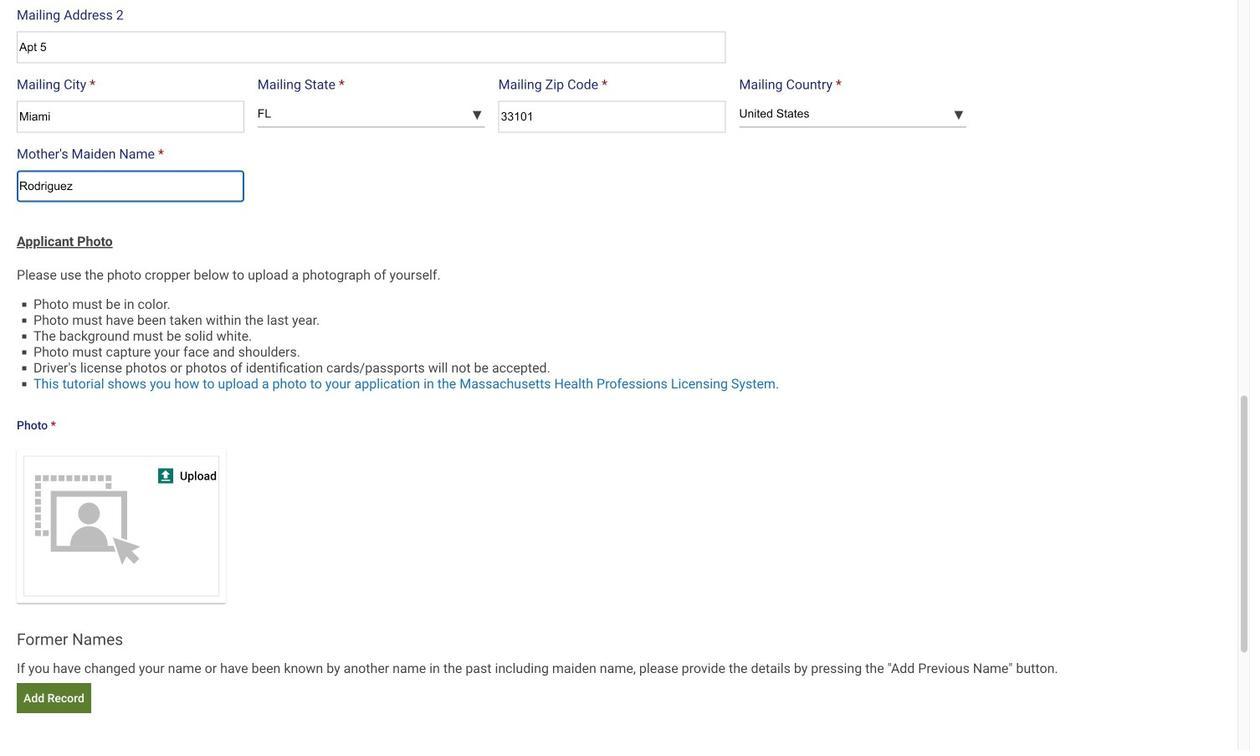 Task type: describe. For each thing, give the bounding box(es) containing it.
no color image
[[158, 469, 173, 484]]



Task type: vqa. For each thing, say whether or not it's contained in the screenshot.
1st option group from the bottom of the page
no



Task type: locate. For each thing, give the bounding box(es) containing it.
None text field
[[17, 101, 244, 133], [499, 101, 726, 133], [17, 170, 244, 202], [17, 101, 244, 133], [499, 101, 726, 133], [17, 170, 244, 202]]

None text field
[[17, 31, 726, 63]]



